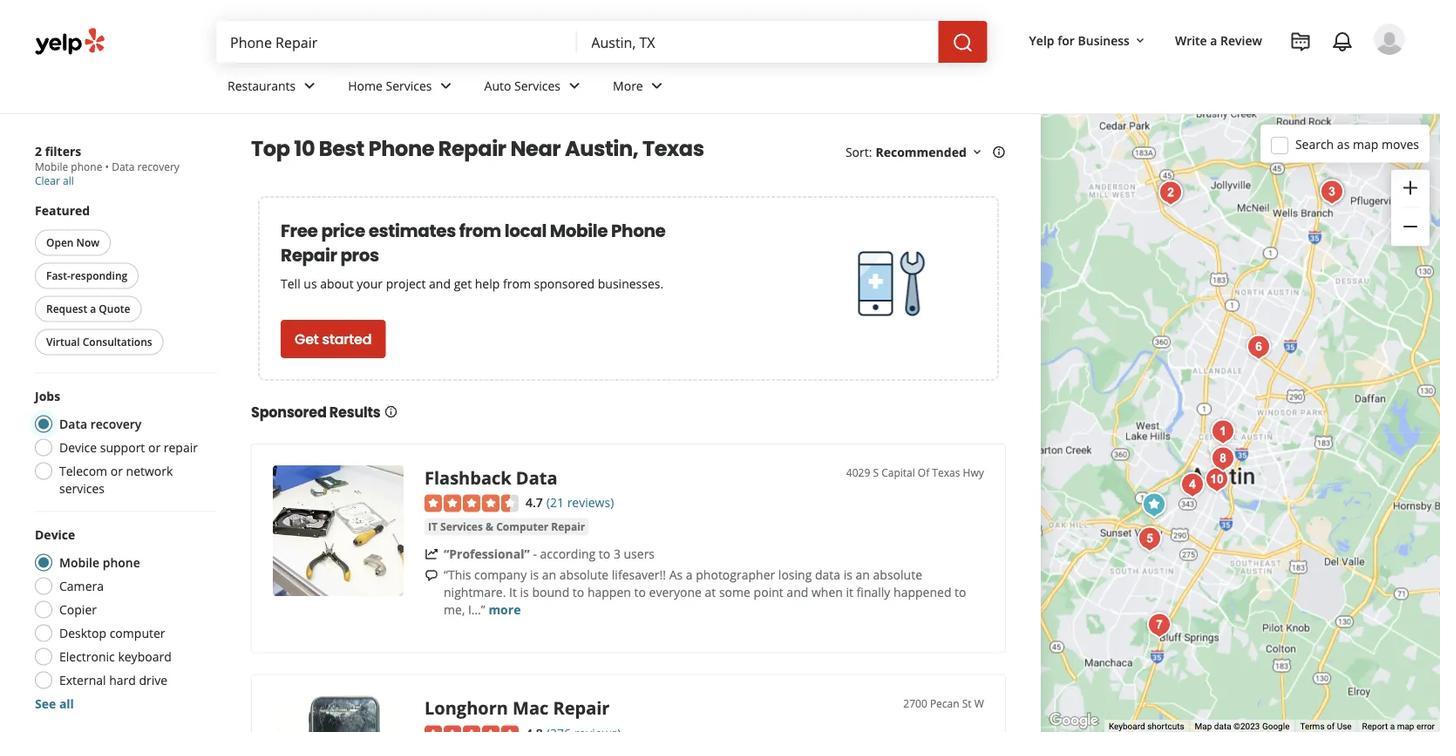 Task type: vqa. For each thing, say whether or not it's contained in the screenshot.
the left too.
no



Task type: locate. For each thing, give the bounding box(es) containing it.
home
[[348, 77, 383, 94]]

1 horizontal spatial data
[[1215, 722, 1232, 732]]

according
[[540, 546, 596, 563]]

google image
[[1045, 710, 1103, 733]]

and left get at the top of the page
[[429, 275, 451, 292]]

featured group
[[31, 202, 216, 359]]

"professional" - according to 3 users
[[444, 546, 655, 563]]

option group
[[30, 388, 216, 498], [30, 526, 216, 713]]

0 horizontal spatial and
[[429, 275, 451, 292]]

get
[[295, 330, 319, 349]]

none field up "business categories" element
[[592, 32, 925, 51]]

1 vertical spatial texas
[[933, 466, 961, 480]]

1 vertical spatial device
[[35, 527, 75, 543]]

1 horizontal spatial and
[[787, 584, 809, 601]]

recovery inside 2 filters mobile phone • data recovery clear all
[[137, 160, 180, 174]]

longhorn mac repair image
[[1315, 175, 1350, 210], [1315, 175, 1350, 210]]

0 vertical spatial and
[[429, 275, 451, 292]]

or inside telecom or network services
[[111, 463, 123, 480]]

0 horizontal spatial services
[[386, 77, 432, 94]]

user actions element
[[1016, 22, 1430, 129]]

texas right the of at the right bottom of page
[[933, 466, 961, 480]]

absolute up finally at the bottom right of the page
[[873, 567, 923, 584]]

when
[[812, 584, 843, 601]]

•
[[105, 160, 109, 174]]

0 vertical spatial map
[[1353, 136, 1379, 152]]

1 vertical spatial all
[[59, 696, 74, 713]]

1 horizontal spatial phone
[[611, 219, 666, 243]]

responding
[[70, 269, 128, 283]]

2 none field from the left
[[592, 32, 925, 51]]

1 vertical spatial 16 info v2 image
[[384, 405, 398, 419]]

24 chevron down v2 image right auto services
[[564, 75, 585, 96]]

phone right best
[[369, 134, 434, 164]]

1 none field from the left
[[230, 32, 564, 51]]

1 vertical spatial and
[[787, 584, 809, 601]]

it services & computer repair link
[[425, 519, 589, 536]]

2 horizontal spatial data
[[516, 466, 558, 490]]

recovery
[[137, 160, 180, 174], [90, 416, 142, 433]]

rossmann repair group image
[[1206, 415, 1241, 450]]

0 vertical spatial from
[[459, 219, 501, 243]]

2 vertical spatial mobile
[[59, 555, 99, 571]]

is right it
[[520, 584, 529, 601]]

request a quote
[[46, 302, 130, 316]]

s
[[873, 466, 879, 480]]

a
[[1211, 32, 1218, 48], [90, 302, 96, 316], [686, 567, 693, 584], [1391, 722, 1396, 732]]

for
[[1058, 32, 1075, 48]]

to down lifesaver!!
[[634, 584, 646, 601]]

to
[[599, 546, 611, 563], [573, 584, 585, 601], [634, 584, 646, 601], [955, 584, 967, 601]]

services down 4.7 star rating image
[[440, 520, 483, 534]]

device
[[59, 440, 97, 456], [35, 527, 75, 543]]

from right help
[[503, 275, 531, 292]]

0 horizontal spatial data
[[59, 416, 87, 433]]

business
[[1078, 32, 1130, 48]]

zoom in image
[[1401, 177, 1422, 198]]

data down jobs
[[59, 416, 87, 433]]

24 chevron down v2 image right more
[[647, 75, 668, 96]]

a inside "this company is an absolute lifesaver!! as a photographer losing data is an absolute nightmare. it is bound to happen to everyone at some point and when it finally happened to me, i…"
[[686, 567, 693, 584]]

1 24 chevron down v2 image from the left
[[299, 75, 320, 96]]

services for auto
[[515, 77, 561, 94]]

terms of use
[[1301, 722, 1352, 732]]

losing
[[779, 567, 812, 584]]

and down losing
[[787, 584, 809, 601]]

option group containing jobs
[[30, 388, 216, 498]]

a right write
[[1211, 32, 1218, 48]]

0 horizontal spatial map
[[1353, 136, 1379, 152]]

it services & computer repair
[[428, 520, 585, 534]]

2 24 chevron down v2 image from the left
[[436, 75, 457, 96]]

services
[[386, 77, 432, 94], [515, 77, 561, 94], [440, 520, 483, 534]]

yelp for business
[[1030, 32, 1130, 48]]

flashback data
[[425, 466, 558, 490]]

16 chevron down v2 image
[[1134, 34, 1148, 48]]

phone left •
[[71, 160, 102, 174]]

texas
[[643, 134, 704, 164], [933, 466, 961, 480]]

1 horizontal spatial data
[[112, 160, 135, 174]]

or up network
[[148, 440, 161, 456]]

project
[[386, 275, 426, 292]]

a left 'quote'
[[90, 302, 96, 316]]

texas down more link
[[643, 134, 704, 164]]

24 chevron down v2 image inside home services link
[[436, 75, 457, 96]]

16 info v2 image right 16 chevron down v2 icon
[[992, 145, 1006, 159]]

device up telecom
[[59, 440, 97, 456]]

None field
[[230, 32, 564, 51], [592, 32, 925, 51]]

capital
[[882, 466, 915, 480]]

longhorn mac repair link
[[425, 697, 610, 721]]

0 vertical spatial all
[[63, 174, 74, 188]]

map left error on the right bottom of page
[[1398, 722, 1415, 732]]

data
[[815, 567, 841, 584], [1215, 722, 1232, 732]]

1 horizontal spatial map
[[1398, 722, 1415, 732]]

0 vertical spatial data
[[112, 160, 135, 174]]

24 chevron down v2 image left auto
[[436, 75, 457, 96]]

projects image
[[1291, 31, 1312, 52]]

24 chevron down v2 image right restaurants
[[299, 75, 320, 96]]

services right auto
[[515, 77, 561, 94]]

24 chevron down v2 image for restaurants
[[299, 75, 320, 96]]

repair
[[164, 440, 198, 456]]

techxtronics image
[[1133, 522, 1168, 557]]

0 vertical spatial option group
[[30, 388, 216, 498]]

top
[[251, 134, 290, 164]]

1 vertical spatial data
[[59, 416, 87, 433]]

more
[[489, 602, 521, 618]]

yelp
[[1030, 32, 1055, 48]]

1 vertical spatial recovery
[[90, 416, 142, 433]]

sort:
[[846, 143, 872, 160]]

services inside button
[[440, 520, 483, 534]]

shortcuts
[[1148, 722, 1185, 732]]

services right home at the top of the page
[[386, 77, 432, 94]]

0 horizontal spatial 16 info v2 image
[[384, 405, 398, 419]]

1 vertical spatial option group
[[30, 526, 216, 713]]

it data recovery image
[[1175, 468, 1210, 503]]

0 horizontal spatial absolute
[[560, 567, 609, 584]]

a right report
[[1391, 722, 1396, 732]]

is up it
[[844, 567, 853, 584]]

1 horizontal spatial texas
[[933, 466, 961, 480]]

open now button
[[35, 230, 111, 256]]

repair down (21 reviews)
[[551, 520, 585, 534]]

0 horizontal spatial or
[[111, 463, 123, 480]]

repair up the us
[[281, 243, 337, 268]]

1 vertical spatial or
[[111, 463, 123, 480]]

mobile down filters
[[35, 160, 68, 174]]

write a review
[[1176, 32, 1263, 48]]

help
[[475, 275, 500, 292]]

map right as
[[1353, 136, 1379, 152]]

absolute down according at the bottom left of page
[[560, 567, 609, 584]]

data up 4.7 link
[[516, 466, 558, 490]]

2 option group from the top
[[30, 526, 216, 713]]

0 horizontal spatial none field
[[230, 32, 564, 51]]

of
[[1327, 722, 1335, 732]]

mactronics image
[[1200, 463, 1235, 498]]

0 vertical spatial texas
[[643, 134, 704, 164]]

phone up camera
[[103, 555, 140, 571]]

all right see
[[59, 696, 74, 713]]

search image
[[953, 32, 974, 53]]

mobile up camera
[[59, 555, 99, 571]]

fast-responding
[[46, 269, 128, 283]]

24 chevron down v2 image
[[299, 75, 320, 96], [436, 75, 457, 96], [564, 75, 585, 96], [647, 75, 668, 96]]

phone up businesses.
[[611, 219, 666, 243]]

recovery up support
[[90, 416, 142, 433]]

1 vertical spatial data
[[1215, 722, 1232, 732]]

2 horizontal spatial services
[[515, 77, 561, 94]]

0 vertical spatial mobile
[[35, 160, 68, 174]]

about
[[320, 275, 354, 292]]

an
[[542, 567, 557, 584], [856, 567, 870, 584]]

map
[[1353, 136, 1379, 152], [1398, 722, 1415, 732]]

see
[[35, 696, 56, 713]]

0 vertical spatial phone
[[71, 160, 102, 174]]

repair
[[438, 134, 506, 164], [281, 243, 337, 268], [551, 520, 585, 534], [553, 697, 610, 721]]

3 24 chevron down v2 image from the left
[[564, 75, 585, 96]]

2700
[[904, 697, 928, 711]]

24 chevron down v2 image inside more link
[[647, 75, 668, 96]]

drive
[[139, 672, 168, 689]]

restaurants link
[[214, 63, 334, 113]]

device up mobile phone at the bottom
[[35, 527, 75, 543]]

point
[[754, 584, 784, 601]]

mobile right local
[[550, 219, 608, 243]]

0 horizontal spatial flashback data image
[[273, 466, 404, 597]]

(21 reviews) link
[[547, 493, 614, 511]]

24 chevron down v2 image inside auto services link
[[564, 75, 585, 96]]

data right •
[[112, 160, 135, 174]]

wood computer repair &  rescue image
[[1206, 442, 1241, 477]]

0 horizontal spatial phone
[[369, 134, 434, 164]]

4.8 star rating image
[[425, 726, 519, 733]]

now
[[76, 235, 100, 250]]

it
[[428, 520, 438, 534]]

4 24 chevron down v2 image from the left
[[647, 75, 668, 96]]

1 vertical spatial mobile
[[550, 219, 608, 243]]

restaurants
[[228, 77, 296, 94]]

0 horizontal spatial an
[[542, 567, 557, 584]]

option group containing device
[[30, 526, 216, 713]]

all inside option group
[[59, 696, 74, 713]]

phone inside free price estimates from local mobile phone repair pros tell us about your project and get help from sponsored businesses.
[[611, 219, 666, 243]]

1 vertical spatial map
[[1398, 722, 1415, 732]]

terms
[[1301, 722, 1325, 732]]

16 chevron down v2 image
[[970, 145, 984, 159]]

24 chevron down v2 image for more
[[647, 75, 668, 96]]

1 horizontal spatial flashback data image
[[1137, 488, 1172, 523]]

none field find
[[230, 32, 564, 51]]

ruby a. image
[[1374, 24, 1406, 55]]

telecom or network services
[[59, 463, 173, 497]]

and inside free price estimates from local mobile phone repair pros tell us about your project and get help from sponsored businesses.
[[429, 275, 451, 292]]

0 vertical spatial recovery
[[137, 160, 180, 174]]

(21 reviews)
[[547, 494, 614, 511]]

1 horizontal spatial is
[[530, 567, 539, 584]]

or down support
[[111, 463, 123, 480]]

an up bound
[[542, 567, 557, 584]]

data up when
[[815, 567, 841, 584]]

group
[[1392, 170, 1430, 246]]

external
[[59, 672, 106, 689]]

1 horizontal spatial absolute
[[873, 567, 923, 584]]

-
[[533, 546, 537, 563]]

0 vertical spatial data
[[815, 567, 841, 584]]

austin,
[[565, 134, 639, 164]]

2 vertical spatial data
[[516, 466, 558, 490]]

copier
[[59, 602, 97, 618]]

16 speech v2 image
[[425, 569, 439, 583]]

to right bound
[[573, 584, 585, 601]]

None search field
[[216, 21, 991, 63]]

Find text field
[[230, 32, 564, 51]]

auto
[[484, 77, 511, 94]]

from left local
[[459, 219, 501, 243]]

0 vertical spatial 16 info v2 image
[[992, 145, 1006, 159]]

hi tech gadgets image
[[1154, 176, 1189, 211]]

1 horizontal spatial an
[[856, 567, 870, 584]]

0 vertical spatial device
[[59, 440, 97, 456]]

1 horizontal spatial services
[[440, 520, 483, 534]]

0 horizontal spatial data
[[815, 567, 841, 584]]

electronic keyboard
[[59, 649, 172, 665]]

recovery inside option group
[[90, 416, 142, 433]]

a right as
[[686, 567, 693, 584]]

data inside "this company is an absolute lifesaver!! as a photographer losing data is an absolute nightmare. it is bound to happen to everyone at some point and when it finally happened to me, i…"
[[815, 567, 841, 584]]

0 vertical spatial or
[[148, 440, 161, 456]]

a for write
[[1211, 32, 1218, 48]]

1 absolute from the left
[[560, 567, 609, 584]]

business categories element
[[214, 63, 1406, 113]]

1 horizontal spatial from
[[503, 275, 531, 292]]

a for request
[[90, 302, 96, 316]]

write
[[1176, 32, 1208, 48]]

fast-
[[46, 269, 70, 283]]

recovery right •
[[137, 160, 180, 174]]

phone
[[71, 160, 102, 174], [103, 555, 140, 571]]

1 option group from the top
[[30, 388, 216, 498]]

cpr cell phone repair south austin image
[[1142, 608, 1177, 643]]

a inside button
[[90, 302, 96, 316]]

none field up home services
[[230, 32, 564, 51]]

16 info v2 image
[[992, 145, 1006, 159], [384, 405, 398, 419]]

is down -
[[530, 567, 539, 584]]

more link
[[489, 602, 521, 618]]

hard
[[109, 672, 136, 689]]

sponsored
[[534, 275, 595, 292]]

"professional"
[[444, 546, 530, 563]]

an up finally at the bottom right of the page
[[856, 567, 870, 584]]

flashback data image
[[273, 466, 404, 597], [1137, 488, 1172, 523]]

it
[[846, 584, 854, 601]]

data right map
[[1215, 722, 1232, 732]]

mobile inside 2 filters mobile phone • data recovery clear all
[[35, 160, 68, 174]]

absolute
[[560, 567, 609, 584], [873, 567, 923, 584]]

24 chevron down v2 image inside the restaurants link
[[299, 75, 320, 96]]

1 vertical spatial phone
[[103, 555, 140, 571]]

i…"
[[468, 602, 486, 618]]

1 vertical spatial phone
[[611, 219, 666, 243]]

me,
[[444, 602, 465, 618]]

1 horizontal spatial none field
[[592, 32, 925, 51]]

repair inside button
[[551, 520, 585, 534]]

1 horizontal spatial or
[[148, 440, 161, 456]]

10
[[294, 134, 315, 164]]

pros
[[340, 243, 379, 268]]

all right clear
[[63, 174, 74, 188]]

16 info v2 image right results
[[384, 405, 398, 419]]



Task type: describe. For each thing, give the bounding box(es) containing it.
more
[[613, 77, 643, 94]]

flashback data image inside the map region
[[1137, 488, 1172, 523]]

"this company is an absolute lifesaver!! as a photographer losing data is an absolute nightmare. it is bound to happen to everyone at some point and when it finally happened to me, i…"
[[444, 567, 967, 618]]

4.7
[[526, 494, 543, 511]]

all inside 2 filters mobile phone • data recovery clear all
[[63, 174, 74, 188]]

4.7 link
[[526, 493, 543, 511]]

get
[[454, 275, 472, 292]]

Near text field
[[592, 32, 925, 51]]

device support or repair
[[59, 440, 198, 456]]

yelp for business button
[[1023, 24, 1155, 56]]

map for moves
[[1353, 136, 1379, 152]]

quote
[[99, 302, 130, 316]]

local
[[505, 219, 547, 243]]

map
[[1195, 722, 1213, 732]]

see all button
[[35, 696, 74, 713]]

longhorn mac repair
[[425, 697, 610, 721]]

home services
[[348, 77, 432, 94]]

tell
[[281, 275, 301, 292]]

started
[[322, 330, 372, 349]]

finally
[[857, 584, 891, 601]]

"this
[[444, 567, 471, 584]]

it services & computer repair button
[[425, 519, 589, 536]]

device for device support or repair
[[59, 440, 97, 456]]

1 horizontal spatial 16 info v2 image
[[992, 145, 1006, 159]]

virtual
[[46, 335, 80, 349]]

auto services link
[[471, 63, 599, 113]]

&
[[486, 520, 494, 534]]

moves
[[1382, 136, 1420, 152]]

to right happened
[[955, 584, 967, 601]]

2 filters mobile phone • data recovery clear all
[[35, 143, 180, 188]]

none field near
[[592, 32, 925, 51]]

bound
[[532, 584, 570, 601]]

google
[[1263, 722, 1290, 732]]

flashback data link
[[425, 466, 558, 490]]

0 horizontal spatial texas
[[643, 134, 704, 164]]

use
[[1337, 722, 1352, 732]]

phone inside 2 filters mobile phone • data recovery clear all
[[71, 160, 102, 174]]

24 chevron down v2 image for auto services
[[564, 75, 585, 96]]

some
[[719, 584, 751, 601]]

repair right mac
[[553, 697, 610, 721]]

services
[[59, 481, 105, 497]]

mobile inside free price estimates from local mobile phone repair pros tell us about your project and get help from sponsored businesses.
[[550, 219, 608, 243]]

estimates
[[369, 219, 456, 243]]

st
[[963, 697, 972, 711]]

featured
[[35, 202, 90, 219]]

repair inside free price estimates from local mobile phone repair pros tell us about your project and get help from sponsored businesses.
[[281, 243, 337, 268]]

support
[[100, 440, 145, 456]]

of
[[918, 466, 930, 480]]

electronic
[[59, 649, 115, 665]]

virtual consultations
[[46, 335, 152, 349]]

see all
[[35, 696, 74, 713]]

near
[[511, 134, 561, 164]]

4029 s capital of texas hwy
[[847, 466, 984, 480]]

get started
[[295, 330, 372, 349]]

longhorn
[[425, 697, 508, 721]]

sponsored results
[[251, 402, 381, 422]]

data recovery
[[59, 416, 142, 433]]

report
[[1363, 722, 1389, 732]]

2 absolute from the left
[[873, 567, 923, 584]]

telecom
[[59, 463, 107, 480]]

free price estimates from local mobile phone repair pros image
[[848, 239, 935, 326]]

repair left near
[[438, 134, 506, 164]]

to left 3 on the bottom of page
[[599, 546, 611, 563]]

free
[[281, 219, 318, 243]]

report a map error
[[1363, 722, 1435, 732]]

1 vertical spatial from
[[503, 275, 531, 292]]

keyboard
[[118, 649, 172, 665]]

0 vertical spatial phone
[[369, 134, 434, 164]]

0 horizontal spatial is
[[520, 584, 529, 601]]

auto services
[[484, 77, 561, 94]]

device for device
[[35, 527, 75, 543]]

map region
[[1011, 0, 1441, 733]]

recommended button
[[876, 143, 984, 160]]

2 horizontal spatial is
[[844, 567, 853, 584]]

hi-tech gadgets image
[[1154, 176, 1189, 211]]

recommended
[[876, 143, 967, 160]]

3
[[614, 546, 621, 563]]

w
[[975, 697, 984, 711]]

camera
[[59, 578, 104, 595]]

open now
[[46, 235, 100, 250]]

us
[[304, 275, 317, 292]]

services for it
[[440, 520, 483, 534]]

map for error
[[1398, 722, 1415, 732]]

and inside "this company is an absolute lifesaver!! as a photographer losing data is an absolute nightmare. it is bound to happen to everyone at some point and when it finally happened to me, i…"
[[787, 584, 809, 601]]

24 chevron down v2 image for home services
[[436, 75, 457, 96]]

2 an from the left
[[856, 567, 870, 584]]

happen
[[588, 584, 631, 601]]

price
[[321, 219, 365, 243]]

mac
[[513, 697, 549, 721]]

users
[[624, 546, 655, 563]]

consultations
[[83, 335, 152, 349]]

lifesaver!!
[[612, 567, 666, 584]]

services for home
[[386, 77, 432, 94]]

it
[[509, 584, 517, 601]]

pecan
[[930, 697, 960, 711]]

mobile inside option group
[[59, 555, 99, 571]]

clear all link
[[35, 174, 74, 188]]

a for report
[[1391, 722, 1396, 732]]

1 an from the left
[[542, 567, 557, 584]]

photographer
[[696, 567, 775, 584]]

0 horizontal spatial from
[[459, 219, 501, 243]]

zoom out image
[[1401, 216, 1422, 237]]

16 trending v2 image
[[425, 548, 439, 562]]

error
[[1417, 722, 1435, 732]]

at
[[705, 584, 716, 601]]

4.7 star rating image
[[425, 495, 519, 513]]

keyboard shortcuts button
[[1109, 721, 1185, 733]]

external hard drive
[[59, 672, 168, 689]]

keyboard shortcuts
[[1109, 722, 1185, 732]]

data inside 2 filters mobile phone • data recovery clear all
[[112, 160, 135, 174]]

notifications image
[[1333, 31, 1353, 52]]

hwy
[[963, 466, 984, 480]]

jobs
[[35, 388, 60, 405]]

review
[[1221, 32, 1263, 48]]

desktop computer
[[59, 625, 165, 642]]

as
[[669, 567, 683, 584]]

frankenstein computers image
[[1242, 330, 1277, 365]]

clear
[[35, 174, 60, 188]]



